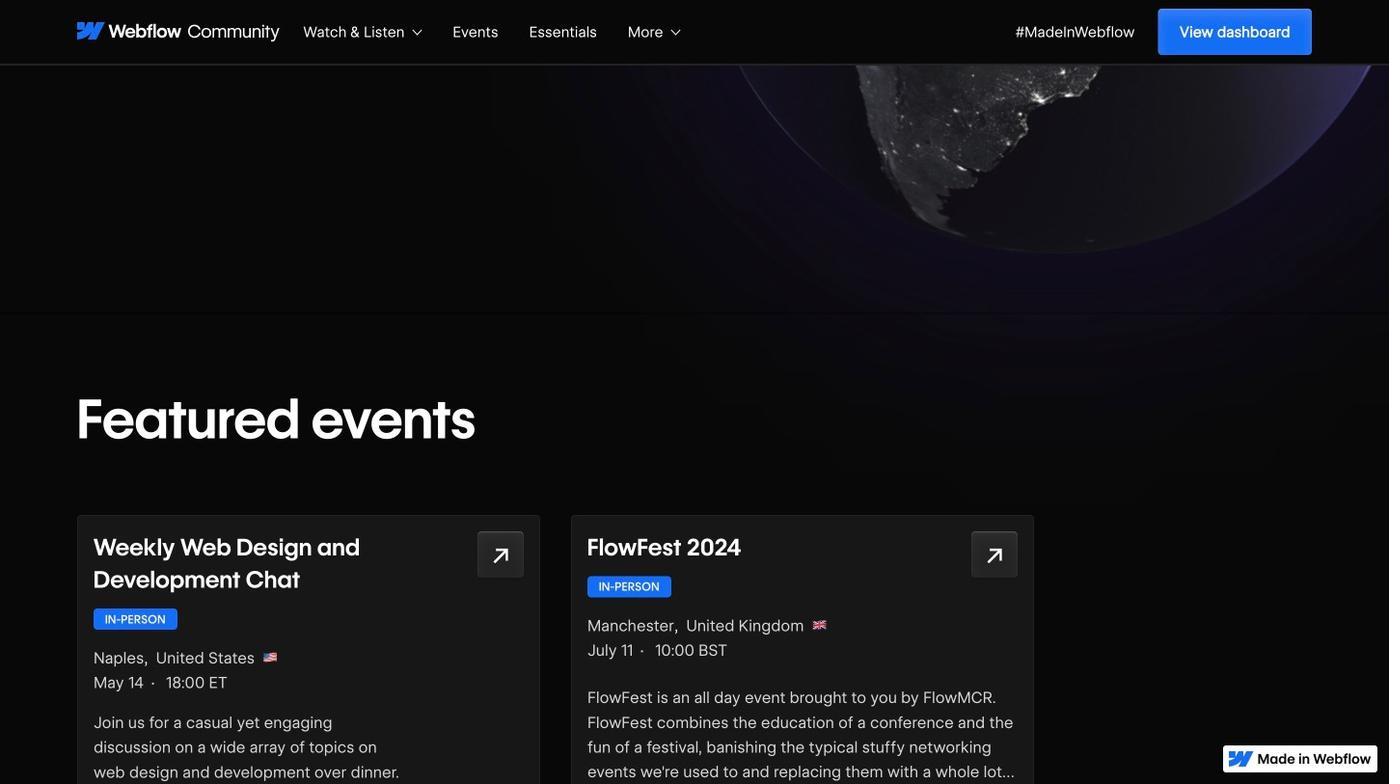 Task type: describe. For each thing, give the bounding box(es) containing it.
1 vertical spatial list
[[62, 515, 1297, 784]]

0 vertical spatial list
[[303, 0, 712, 64]]

1 / 2 group
[[62, 515, 556, 784]]



Task type: vqa. For each thing, say whether or not it's contained in the screenshot.
black friday deals promotions image
no



Task type: locate. For each thing, give the bounding box(es) containing it.
made in webflow image
[[1258, 753, 1372, 765]]

dark blue and grayscale earth facing africa image
[[694, 0, 1389, 254]]

2 / 2 group
[[556, 515, 1050, 784]]

list
[[303, 0, 712, 64], [62, 515, 1297, 784]]



